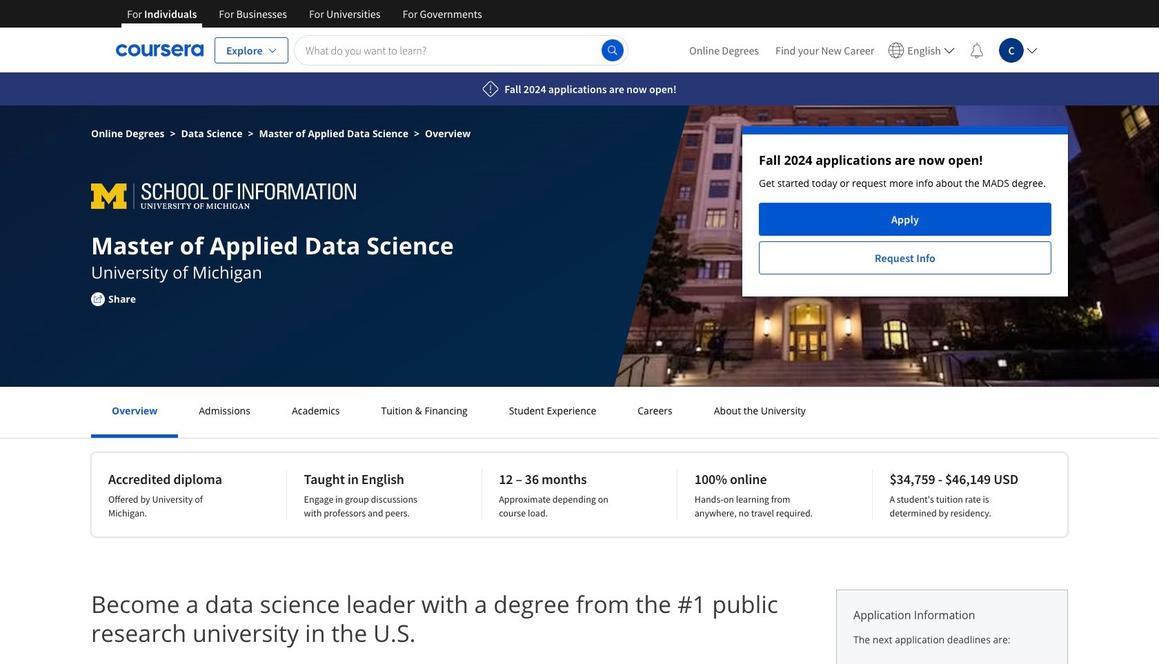 Task type: vqa. For each thing, say whether or not it's contained in the screenshot.
MENU
yes



Task type: locate. For each thing, give the bounding box(es) containing it.
None search field
[[294, 35, 629, 65]]

coursera image
[[116, 39, 204, 61]]

menu
[[681, 28, 1044, 72]]

university of michigan image
[[91, 176, 365, 209]]



Task type: describe. For each thing, give the bounding box(es) containing it.
banner navigation
[[116, 0, 493, 28]]

What do you want to learn? text field
[[294, 35, 629, 65]]



